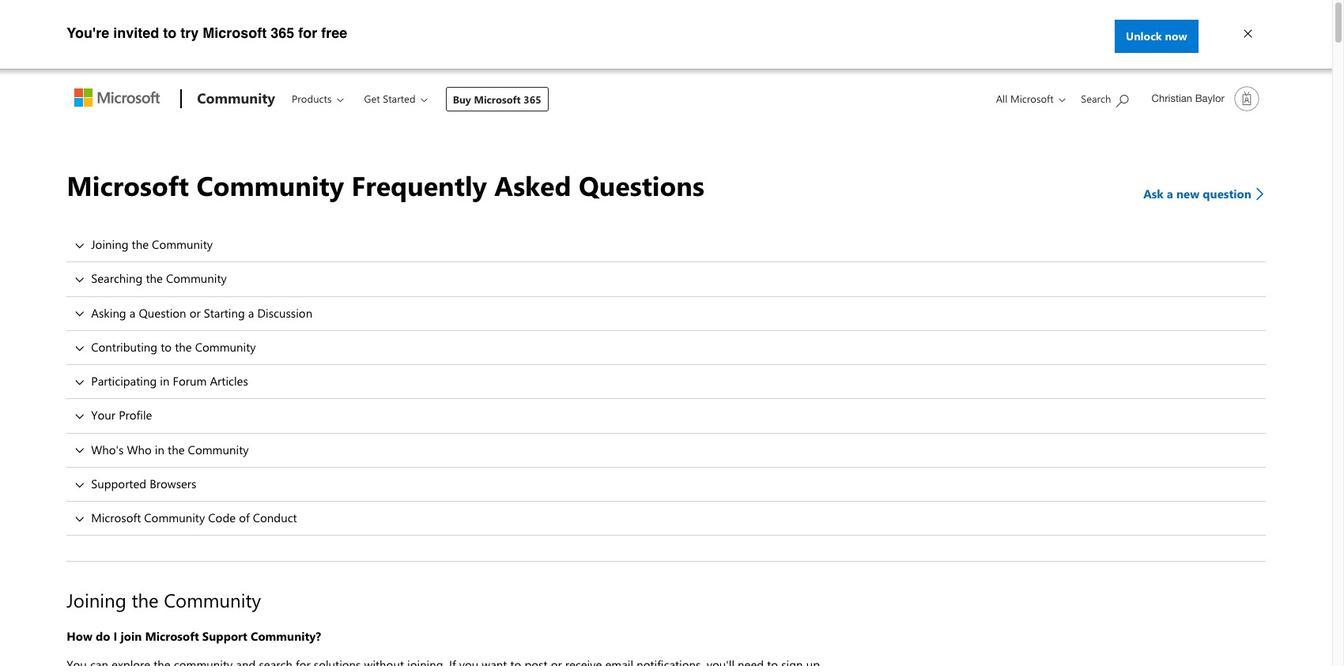 Task type: locate. For each thing, give the bounding box(es) containing it.
the up searching the community
[[132, 237, 149, 252]]

your profile element
[[91, 408, 152, 424]]

the up question
[[146, 271, 163, 287]]

unlock now
[[1126, 28, 1188, 44]]

starting
[[204, 305, 245, 321]]

joining the community up the how do i join microsoft support community?
[[67, 588, 261, 613]]

browsers
[[150, 476, 197, 492]]

christian baylor
[[1152, 93, 1225, 104]]

a
[[1167, 186, 1174, 201], [130, 305, 136, 321], [248, 305, 254, 321]]

0 vertical spatial joining
[[91, 237, 129, 252]]

all microsoft
[[996, 92, 1054, 105]]

a for asking
[[130, 305, 136, 321]]

the up the join
[[132, 588, 159, 613]]

joining for the bottommost joining the community element
[[67, 588, 126, 613]]

1 vertical spatial joining
[[67, 588, 126, 613]]

who
[[127, 442, 152, 458]]

questions
[[579, 167, 705, 203]]

your profile
[[91, 408, 152, 424]]

do
[[96, 629, 110, 645]]

1 vertical spatial 365
[[524, 93, 542, 106]]

products
[[292, 92, 332, 105]]

joining
[[91, 237, 129, 252], [67, 588, 126, 613]]

supported
[[91, 476, 146, 492]]

microsoft
[[203, 25, 267, 41], [1011, 92, 1054, 105], [474, 93, 521, 106], [67, 167, 189, 203], [91, 510, 141, 526], [145, 629, 199, 645]]

a right the starting
[[248, 305, 254, 321]]

ask a new question
[[1144, 186, 1252, 201]]

1 vertical spatial joining the community element
[[67, 588, 1266, 613]]

the for topmost joining the community element
[[132, 237, 149, 252]]

joining up do in the left of the page
[[67, 588, 126, 613]]

joining the community element up how do i join microsoft support community? heading
[[67, 588, 1266, 613]]

joining the community for the bottommost joining the community element
[[67, 588, 261, 613]]

how do i join microsoft support community?
[[67, 629, 321, 645]]

the
[[132, 237, 149, 252], [146, 271, 163, 287], [175, 339, 192, 355], [168, 442, 185, 458], [132, 588, 159, 613]]

buy
[[453, 93, 471, 106]]

question
[[139, 305, 186, 321]]

conduct
[[253, 510, 297, 526]]

1 vertical spatial in
[[155, 442, 165, 458]]

to up participating in forum articles element
[[161, 339, 172, 355]]

products button
[[282, 78, 356, 119]]

community link
[[189, 78, 280, 121]]

joining the community element up searching the community element
[[91, 237, 213, 252]]

1 vertical spatial joining the community
[[67, 588, 261, 613]]

asking
[[91, 305, 126, 321]]

joining up searching
[[91, 237, 129, 252]]

new
[[1177, 186, 1200, 201]]

support
[[202, 629, 248, 645]]

a right ask
[[1167, 186, 1174, 201]]

you're
[[67, 25, 109, 41]]

christian
[[1152, 93, 1193, 104]]

in left forum
[[160, 373, 170, 389]]

0 horizontal spatial a
[[130, 305, 136, 321]]

articles
[[210, 373, 248, 389]]

0 vertical spatial in
[[160, 373, 170, 389]]

1 horizontal spatial a
[[248, 305, 254, 321]]

searching
[[91, 271, 143, 287]]

the for searching the community element
[[146, 271, 163, 287]]

365 right buy at the top left of page
[[524, 93, 542, 106]]

participating
[[91, 373, 157, 389]]

365 left for
[[271, 25, 294, 41]]

community
[[197, 89, 275, 108], [197, 167, 344, 203], [152, 237, 213, 252], [166, 271, 227, 287], [195, 339, 256, 355], [188, 442, 249, 458], [144, 510, 205, 526], [164, 588, 261, 613]]

search
[[1082, 92, 1112, 105]]

joining the community
[[91, 237, 213, 252], [67, 588, 261, 613]]

joining the community element
[[91, 237, 213, 252], [67, 588, 1266, 613]]

searching the community
[[91, 271, 227, 287]]

join
[[121, 629, 142, 645]]

the up the browsers
[[168, 442, 185, 458]]

to
[[163, 25, 177, 41], [161, 339, 172, 355]]

to left try
[[163, 25, 177, 41]]

all
[[996, 92, 1008, 105]]

0 vertical spatial joining the community
[[91, 237, 213, 252]]

365
[[271, 25, 294, 41], [524, 93, 542, 106]]

in right the who
[[155, 442, 165, 458]]

baylor
[[1196, 93, 1225, 104]]

0 horizontal spatial 365
[[271, 25, 294, 41]]

unlock now link
[[1115, 20, 1199, 53]]

joining the community up searching the community element
[[91, 237, 213, 252]]

a right 'asking'
[[130, 305, 136, 321]]

participating in forum articles element
[[91, 373, 248, 389]]

forum
[[173, 373, 207, 389]]

0 vertical spatial to
[[163, 25, 177, 41]]

1 horizontal spatial 365
[[524, 93, 542, 106]]

christian baylor button
[[1143, 80, 1266, 118]]

frequently
[[352, 167, 487, 203]]

search button
[[1073, 78, 1138, 117]]

free
[[321, 25, 347, 41]]

get started button
[[354, 78, 440, 119]]

2 horizontal spatial a
[[1167, 186, 1174, 201]]

microsoft image
[[75, 89, 160, 107]]

try
[[181, 25, 199, 41]]

get started
[[364, 92, 416, 105]]

in
[[160, 373, 170, 389], [155, 442, 165, 458]]

how
[[67, 629, 92, 645]]

contributing
[[91, 339, 157, 355]]



Task type: describe. For each thing, give the bounding box(es) containing it.
code
[[208, 510, 236, 526]]

community?
[[251, 629, 321, 645]]

get
[[364, 92, 380, 105]]

participating in forum articles
[[91, 373, 248, 389]]

searching the community element
[[91, 271, 227, 287]]

who's who in the community element
[[91, 442, 249, 458]]

buy microsoft 365 link
[[446, 87, 549, 112]]

the up forum
[[175, 339, 192, 355]]

1 vertical spatial to
[[161, 339, 172, 355]]

asking a question or starting a discussion element
[[91, 305, 313, 321]]

now
[[1166, 28, 1188, 44]]

contributing to the community
[[91, 339, 256, 355]]

buy microsoft 365
[[453, 93, 542, 106]]

discussion
[[258, 305, 313, 321]]

unlock
[[1126, 28, 1163, 44]]

asking a question or starting a discussion
[[91, 305, 313, 321]]

supported browsers
[[91, 476, 197, 492]]

joining the community for topmost joining the community element
[[91, 237, 213, 252]]

a for ask
[[1167, 186, 1174, 201]]

microsoft community code of conduct
[[91, 510, 297, 526]]

started
[[383, 92, 416, 105]]

supported browsers element
[[91, 476, 197, 492]]

the for the bottommost joining the community element
[[132, 588, 159, 613]]

who's
[[91, 442, 124, 458]]

joining for topmost joining the community element
[[91, 237, 129, 252]]

question
[[1203, 186, 1252, 201]]

invited
[[113, 25, 159, 41]]

0 vertical spatial 365
[[271, 25, 294, 41]]

for
[[298, 25, 317, 41]]

0 vertical spatial joining the community element
[[91, 237, 213, 252]]

how do i join microsoft support community? heading
[[67, 629, 1266, 650]]

asked
[[495, 167, 572, 203]]

or
[[190, 305, 201, 321]]

your
[[91, 408, 116, 424]]

microsoft inside dropdown button
[[1011, 92, 1054, 105]]

profile
[[119, 408, 152, 424]]

microsoft community frequently asked questions
[[67, 167, 705, 203]]

all microsoft button
[[984, 78, 1071, 119]]

ask a new question link
[[1144, 186, 1252, 201]]

microsoft inside heading
[[145, 629, 199, 645]]

microsoft community code of conduct element
[[91, 510, 297, 526]]

you're invited to try microsoft 365 for free
[[67, 25, 347, 41]]

contributing to the community element
[[91, 339, 256, 355]]

who's who in the community
[[91, 442, 249, 458]]

of
[[239, 510, 250, 526]]

i
[[114, 629, 117, 645]]

ask
[[1144, 186, 1164, 201]]



Task type: vqa. For each thing, say whether or not it's contained in the screenshot.
Participating
yes



